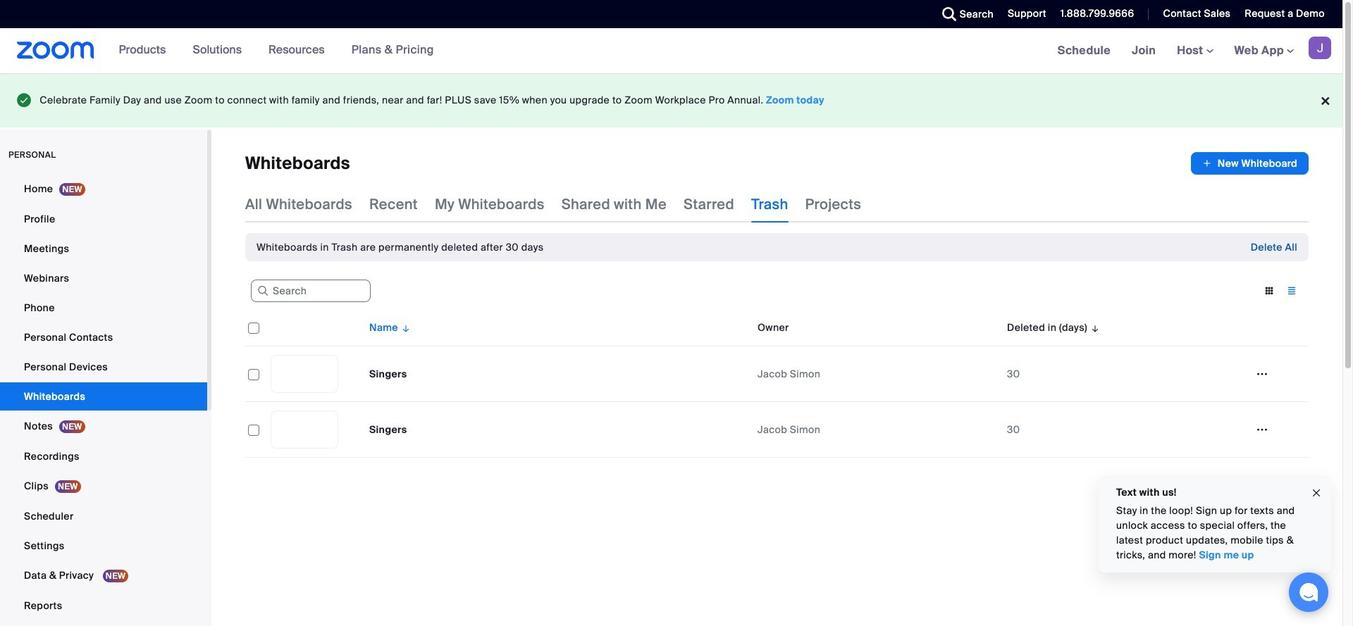 Task type: locate. For each thing, give the bounding box(es) containing it.
thumbnail of singers image
[[271, 356, 338, 392], [271, 411, 338, 448]]

2 arrow down image from the left
[[1088, 319, 1101, 336]]

zoom logo image
[[17, 42, 94, 59]]

0 vertical spatial thumbnail of singers image
[[271, 356, 338, 392]]

1 horizontal spatial arrow down image
[[1088, 319, 1101, 336]]

close image
[[1311, 485, 1323, 502]]

thumbnail of singers image for second singers element from the top of the page
[[271, 411, 338, 448]]

alert
[[257, 240, 544, 254]]

meetings navigation
[[1047, 28, 1343, 74]]

product information navigation
[[94, 28, 445, 73]]

banner
[[0, 28, 1343, 74]]

Search text field
[[251, 280, 371, 302]]

singers element
[[369, 368, 407, 380], [369, 423, 407, 436]]

0 vertical spatial singers element
[[369, 368, 407, 380]]

application
[[1191, 152, 1309, 175], [245, 309, 1320, 469]]

arrow down image
[[398, 319, 411, 336], [1088, 319, 1101, 336]]

open chat image
[[1299, 583, 1319, 603]]

1 vertical spatial singers element
[[369, 423, 407, 436]]

footer
[[0, 73, 1343, 127]]

1 vertical spatial thumbnail of singers image
[[271, 411, 338, 448]]

1 thumbnail of singers image from the top
[[271, 356, 338, 392]]

tabs of all whiteboard page tab list
[[245, 186, 862, 222]]

2 thumbnail of singers image from the top
[[271, 411, 338, 448]]

0 horizontal spatial arrow down image
[[398, 319, 411, 336]]



Task type: describe. For each thing, give the bounding box(es) containing it.
personal menu menu
[[0, 175, 207, 621]]

0 vertical spatial application
[[1191, 152, 1309, 175]]

thumbnail of singers image for second singers element from the bottom of the page
[[271, 356, 338, 392]]

list mode, selected image
[[1281, 285, 1304, 297]]

1 singers element from the top
[[369, 368, 407, 380]]

add image
[[1203, 156, 1212, 170]]

grid mode, not selected image
[[1258, 285, 1281, 297]]

1 arrow down image from the left
[[398, 319, 411, 336]]

2 singers element from the top
[[369, 423, 407, 436]]

type image
[[17, 90, 31, 110]]

1 vertical spatial application
[[245, 309, 1320, 469]]

profile picture image
[[1309, 37, 1332, 59]]



Task type: vqa. For each thing, say whether or not it's contained in the screenshot.
the bottommost thumbnail of singers
yes



